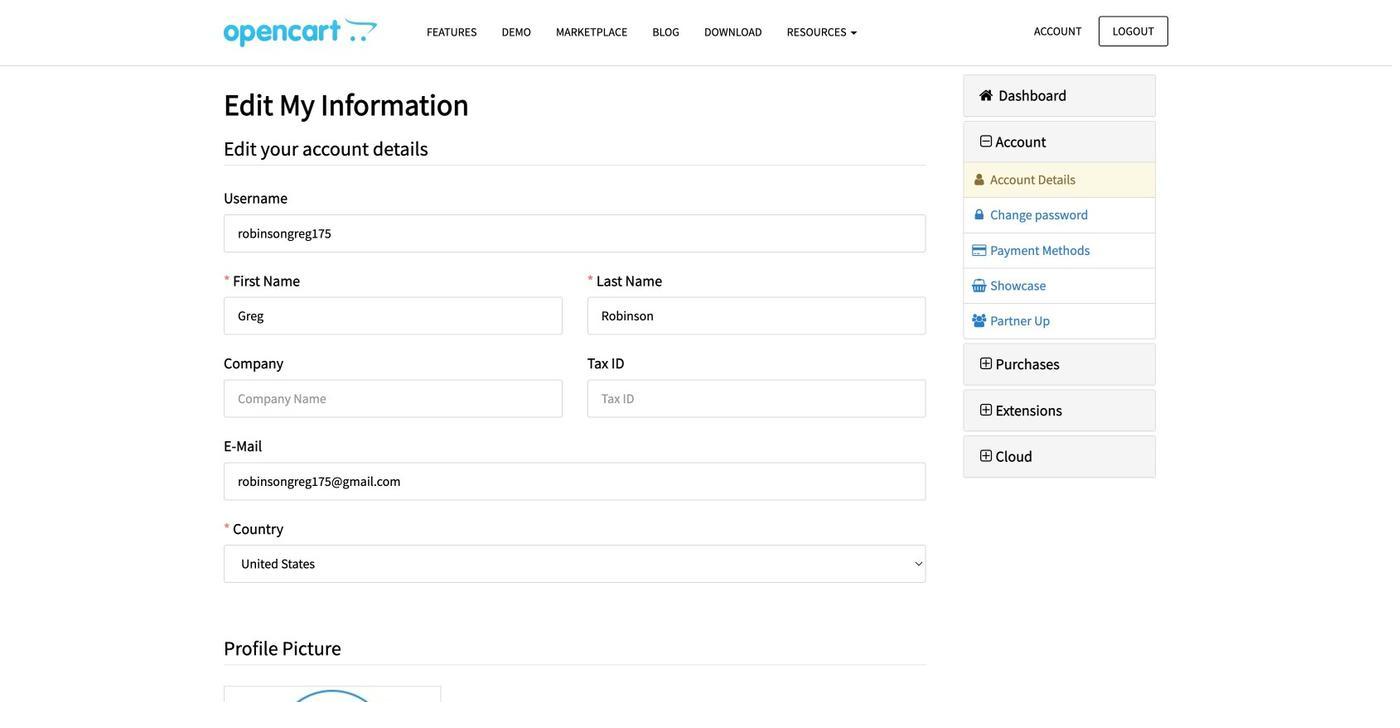 Task type: locate. For each thing, give the bounding box(es) containing it.
Username text field
[[224, 215, 926, 253]]

plus square o image
[[977, 357, 996, 372], [977, 403, 996, 418], [977, 449, 996, 464]]

1 plus square o image from the top
[[977, 357, 996, 372]]

lock image
[[971, 209, 988, 222]]

0 vertical spatial plus square o image
[[977, 357, 996, 372]]

1 vertical spatial plus square o image
[[977, 403, 996, 418]]

E-Mail text field
[[224, 463, 926, 501]]

Tax ID text field
[[587, 380, 926, 418]]

3 plus square o image from the top
[[977, 449, 996, 464]]

minus square o image
[[977, 134, 996, 149]]

credit card image
[[971, 244, 988, 257]]

2 vertical spatial plus square o image
[[977, 449, 996, 464]]

user image
[[971, 173, 988, 187]]

2 plus square o image from the top
[[977, 403, 996, 418]]



Task type: vqa. For each thing, say whether or not it's contained in the screenshot.
the Last Name TEXT BOX
yes



Task type: describe. For each thing, give the bounding box(es) containing it.
home image
[[977, 88, 996, 103]]

Last Name text field
[[587, 297, 926, 335]]

users image
[[971, 315, 988, 328]]

First Name text field
[[224, 297, 563, 335]]

Company Name text field
[[224, 380, 563, 418]]

shopping basket image
[[971, 279, 988, 292]]

account edit image
[[224, 17, 377, 47]]



